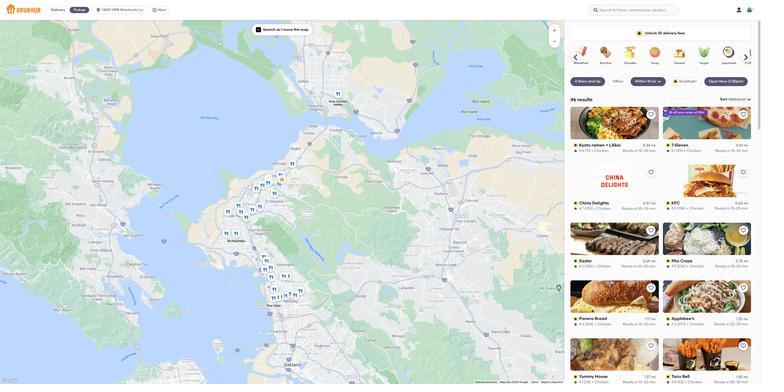 Task type: vqa. For each thing, say whether or not it's contained in the screenshot.
7-'s • Snacks
no



Task type: describe. For each thing, give the bounding box(es) containing it.
mr pizza man image
[[231, 228, 241, 240]]

mi for sizzler
[[652, 259, 656, 263]]

subscription pass image for taco bell
[[666, 375, 671, 379]]

pickup button
[[69, 6, 90, 14]]

vons chicken vallejo
[[329, 100, 347, 106]]

taco bell logo image
[[663, 338, 751, 371]]

of
[[695, 111, 698, 114]]

montecito
[[120, 8, 138, 12]]

kyoto ramen + lilikoi
[[579, 143, 621, 148]]

bread
[[595, 316, 607, 321]]

star icon image for kfc
[[666, 207, 670, 211]]

save this restaurant image for kfc
[[741, 169, 747, 175]]

1400-
[[102, 8, 112, 12]]

khana peena solano image
[[283, 271, 293, 282]]

data
[[506, 381, 511, 384]]

burritos
[[600, 61, 612, 65]]

save this restaurant image for kyoto ramen + lilikoi
[[648, 111, 654, 118]]

(1:30pm)
[[729, 79, 744, 84]]

ready for china delights
[[622, 206, 633, 211]]

0.51
[[736, 143, 743, 148]]

• for 7-eleven
[[684, 148, 686, 153]]

• chicken for sizzler
[[594, 264, 611, 269]]

1400-1498 montecito ln
[[102, 8, 143, 12]]

save this restaurant image for yummy house
[[648, 343, 654, 349]]

yunnan style rice noodle image
[[259, 252, 269, 263]]

soup image
[[646, 47, 664, 58]]

(150)
[[585, 264, 593, 269]]

unlock
[[645, 31, 657, 35]]

taco bell image
[[287, 159, 297, 170]]

up
[[596, 79, 601, 84]]

in for 7-eleven
[[727, 148, 731, 153]]

star icon image for panera bread
[[574, 322, 578, 327]]

panera bread
[[579, 316, 607, 321]]

©2023
[[512, 381, 520, 384]]

noodles image
[[622, 47, 640, 58]]

star icon image for pho craze
[[666, 265, 670, 269]]

plus icon image
[[552, 28, 557, 33]]

• chicken for china delights
[[594, 206, 611, 211]]

mi for yummy house
[[652, 375, 656, 379]]

save this restaurant button for kyoto ramen + lilikoi
[[647, 110, 656, 119]]

mi for applebee's
[[744, 317, 748, 321]]

ready in 40–50 min
[[622, 264, 656, 269]]

pho craze
[[672, 258, 693, 263]]

(71)
[[585, 148, 591, 153]]

soup
[[651, 61, 659, 65]]

4.4
[[579, 148, 584, 153]]

in for sizzler
[[634, 264, 637, 269]]

1.20
[[737, 317, 743, 321]]

Search for food, convenience, alcohol... search field
[[589, 4, 679, 16]]

1.17
[[645, 317, 651, 321]]

save this restaurant button for pho craze
[[739, 226, 748, 235]]

0.57 mi
[[644, 201, 656, 206]]

chicken for pho craze
[[690, 264, 704, 269]]

marty's grill image
[[221, 228, 232, 240]]

japanese image
[[720, 47, 738, 58]]

ready for pho craze
[[715, 264, 726, 269]]

a
[[550, 381, 551, 384]]

)
[[745, 97, 746, 101]]

4.3 for applebee's
[[672, 322, 677, 327]]

yummy house logo image
[[571, 338, 659, 371]]

coffee and tea image
[[745, 47, 761, 58]]

report a map error link
[[542, 381, 563, 384]]

mi for 7-eleven
[[744, 143, 748, 148]]

ihop image
[[251, 183, 262, 195]]

taco
[[672, 374, 682, 379]]

thai
[[267, 304, 273, 307]]

• chicken for panera bread
[[595, 322, 612, 327]]

kfc image
[[264, 177, 274, 188]]

0.75 mi
[[736, 259, 748, 263]]

save this restaurant button for taco bell
[[739, 341, 748, 351]]

china
[[579, 201, 592, 205]]

grubhub plus flag logo image for grubhub+
[[673, 80, 679, 84]]

vallejo
[[333, 103, 343, 106]]

star icon image for applebee's
[[666, 322, 670, 327]]

1.17 mi
[[645, 317, 656, 321]]

keyboard shortcuts
[[475, 381, 497, 384]]

chicken for kfc
[[690, 206, 704, 211]]

as
[[276, 27, 281, 32]]

silver ocean image
[[247, 205, 257, 216]]

i
[[281, 27, 283, 32]]

minus icon image
[[552, 39, 557, 44]]

4.9 (226)
[[672, 264, 686, 269]]

0.69 mi
[[643, 259, 656, 263]]

now button
[[149, 6, 172, 14]]

your
[[678, 111, 685, 114]]

mi for kfc
[[744, 201, 748, 206]]

grubhub plus flag logo image for unlock $0 delivery fees
[[637, 31, 643, 36]]

aangan resturant image
[[266, 272, 276, 283]]

• for panera bread
[[595, 322, 597, 327]]

save this restaurant button for sizzler
[[647, 226, 656, 235]]

main navigation navigation
[[0, 0, 761, 20]]

save this restaurant button for yummy house
[[647, 341, 656, 351]]

taco bell
[[672, 374, 690, 379]]

kyoto ramen + lilikoi image
[[275, 170, 286, 181]]

sort ( distance )
[[720, 97, 746, 101]]

1.27
[[645, 375, 651, 379]]

none field containing sort
[[720, 97, 751, 102]]

save this restaurant button for china delights
[[647, 168, 656, 177]]

$15+
[[698, 111, 705, 114]]

sichuan fusion image
[[260, 265, 270, 276]]

thai table image
[[268, 293, 279, 304]]

0.63 mi
[[736, 201, 748, 206]]

the
[[294, 27, 300, 32]]

delivery
[[51, 8, 65, 12]]

4.7 (109)
[[579, 206, 593, 211]]

svg image inside 1 button
[[747, 7, 753, 13]]

star icon image for taco bell
[[666, 380, 670, 384]]

• for kyoto ramen + lilikoi
[[592, 148, 593, 153]]

• for kfc
[[687, 206, 688, 211]]

15–25 for panera bread
[[639, 322, 649, 327]]

ready in 10–20 min for pho craze
[[715, 264, 748, 269]]

• chicken for kyoto ramen + lilikoi
[[592, 148, 609, 153]]

applebee's logo image
[[663, 280, 751, 313]]

1 button
[[747, 5, 754, 15]]

7 eleven image
[[277, 174, 287, 186]]

• for china delights
[[594, 206, 596, 211]]

within 10 mi
[[635, 79, 656, 84]]

• chicken for applebee's
[[687, 322, 704, 327]]

vegan
[[700, 61, 709, 65]]

star icon image for kyoto ramen + lilikoi
[[574, 149, 578, 153]]

sichuan style restaurant image
[[279, 271, 289, 283]]

mr
[[227, 240, 231, 243]]

ready for kfc
[[715, 206, 726, 211]]

subscription pass image for pho craze
[[666, 259, 671, 263]]

kfc logo image
[[663, 165, 751, 197]]

dessert image
[[671, 47, 689, 58]]

10–20 for pho craze
[[731, 264, 741, 269]]

min for panera bread
[[649, 322, 656, 327]]

himalayan flavors image
[[280, 291, 290, 302]]

20–30
[[730, 322, 741, 327]]

stars
[[578, 79, 587, 84]]

subscription pass image for applebee's
[[666, 317, 671, 321]]

4.3 (204)
[[579, 322, 594, 327]]

google
[[520, 381, 528, 384]]

man
[[239, 240, 245, 243]]

0.75
[[736, 259, 743, 263]]

yummy house image
[[233, 201, 244, 212]]

noodles
[[625, 61, 637, 65]]

grubhub+
[[680, 79, 697, 84]]

lilikoi
[[609, 143, 621, 148]]

off
[[673, 111, 678, 114]]

little kathmandu image
[[262, 256, 272, 267]]

kyoto
[[579, 143, 591, 148]]

4.2
[[579, 264, 584, 269]]

coffee
[[745, 61, 755, 65]]

popeyes image
[[241, 212, 252, 224]]

subscription pass image for kyoto ramen + lilikoi
[[574, 144, 578, 147]]

within
[[635, 79, 647, 84]]

svg image inside 1400-1498 montecito ln button
[[96, 7, 101, 13]]

0.51 mi
[[736, 143, 748, 148]]

mi for china delights
[[652, 201, 656, 206]]

thai table
[[267, 304, 281, 307]]

46
[[571, 97, 576, 102]]

china delights image
[[263, 174, 274, 185]]

super super restaurant image
[[269, 284, 279, 296]]

0.34
[[643, 143, 651, 148]]

40–50
[[638, 264, 649, 269]]

report
[[542, 381, 549, 384]]

ramen
[[592, 143, 605, 148]]

vons chicken vallejo image
[[333, 89, 343, 100]]

delivery
[[663, 31, 677, 35]]

fees
[[678, 31, 685, 35]]

4.3 (297)
[[672, 322, 686, 327]]

keyboard shortcuts button
[[475, 381, 497, 384]]

chicken for sizzler
[[597, 264, 611, 269]]

1 horizontal spatial now
[[720, 79, 728, 84]]

ready in 15–25 min for 7-eleven
[[716, 148, 748, 153]]

open
[[709, 79, 719, 84]]

applebee's image
[[257, 180, 267, 191]]

4.1 (29)
[[672, 148, 683, 153]]

save this restaurant button for panera bread
[[647, 284, 656, 293]]

map data ©2023 google
[[500, 381, 528, 384]]

proceed to checkout button
[[577, 139, 646, 148]]

proceed to checkout
[[593, 141, 630, 145]]

1498
[[112, 8, 119, 12]]

in for kfc
[[727, 206, 730, 211]]



Task type: locate. For each thing, give the bounding box(es) containing it.
now inside "button"
[[158, 8, 166, 12]]

now right ln
[[158, 8, 166, 12]]

subscription pass image for kfc
[[666, 201, 671, 205]]

subscription pass image for panera bread
[[574, 317, 578, 321]]

grubhub plus flag logo image
[[637, 31, 643, 36], [673, 80, 679, 84]]

panera bread image
[[257, 180, 268, 192]]

2 vertical spatial save this restaurant image
[[648, 285, 654, 291]]

• chicken for pho craze
[[687, 264, 704, 269]]

0.34 mi
[[643, 143, 656, 148]]

dog haus image
[[269, 284, 280, 295]]

subscription pass image for china delights
[[574, 201, 578, 205]]

0 horizontal spatial now
[[158, 8, 166, 12]]

chicken for china delights
[[597, 206, 611, 211]]

4.3 for panera bread
[[579, 322, 584, 327]]

(297)
[[677, 322, 686, 327]]

0 vertical spatial ready in 15–25 min
[[716, 148, 748, 153]]

offers
[[613, 79, 624, 84]]

• right (71) at the right top
[[592, 148, 593, 153]]

10–20 down 0.34
[[639, 148, 649, 153]]

• chicken down eleven
[[684, 148, 701, 153]]

(204)
[[585, 322, 594, 327]]

pollos asados don rafa image
[[223, 207, 233, 218]]

10–20 down 0.63
[[731, 206, 741, 211]]

+
[[606, 143, 608, 148]]

ready in 10–20 min down 0.34
[[623, 148, 656, 153]]

10–20 for kyoto ramen + lilikoi
[[639, 148, 649, 153]]

and up tea
[[756, 61, 761, 65]]

star icon image for china delights
[[574, 207, 578, 211]]

subscription pass image left "pho"
[[666, 259, 671, 263]]

1 vertical spatial ready in 10–20 min
[[715, 206, 748, 211]]

pizza
[[231, 240, 239, 243]]

• for sizzler
[[594, 264, 596, 269]]

dessert
[[674, 61, 685, 65]]

save this restaurant button
[[647, 110, 656, 119], [739, 110, 748, 119], [647, 168, 656, 177], [739, 168, 748, 177], [647, 226, 656, 235], [739, 226, 748, 235], [647, 284, 656, 293], [739, 284, 748, 293], [647, 341, 656, 351], [739, 341, 748, 351]]

svg image inside now "button"
[[152, 7, 157, 13]]

banh mi & roll factory image
[[295, 286, 306, 297]]

save this restaurant image for pho craze
[[741, 227, 747, 233]]

2 vertical spatial 10–20
[[731, 264, 741, 269]]

map right the the
[[300, 27, 309, 32]]

(226)
[[677, 264, 686, 269]]

min for kyoto ramen + lilikoi
[[649, 148, 656, 153]]

1 vertical spatial grubhub plus flag logo image
[[673, 80, 679, 84]]

0 horizontal spatial and
[[588, 79, 595, 84]]

vons
[[329, 100, 335, 103]]

la strada italian restaurant image
[[236, 207, 246, 218]]

4 stars and up
[[575, 79, 601, 84]]

grubhub plus flag logo image left grubhub+
[[673, 80, 679, 84]]

svg image inside field
[[747, 97, 751, 102]]

mi for taco bell
[[744, 375, 748, 379]]

1 horizontal spatial ready in 15–25 min
[[716, 148, 748, 153]]

ready for sizzler
[[622, 264, 633, 269]]

15–25
[[731, 148, 741, 153], [639, 322, 649, 327]]

• chicken right (158)
[[687, 206, 704, 211]]

mi right the "1.17"
[[652, 317, 656, 321]]

7-
[[672, 143, 675, 148]]

chicken inside vons chicken vallejo
[[336, 100, 347, 103]]

delivery button
[[47, 6, 69, 14]]

• down 'craze'
[[687, 264, 689, 269]]

1 horizontal spatial and
[[756, 61, 761, 65]]

1 horizontal spatial grubhub plus flag logo image
[[673, 80, 679, 84]]

yummy
[[579, 374, 594, 379]]

4.5 (158)
[[672, 206, 686, 211]]

craze
[[681, 258, 693, 263]]

4.9
[[672, 264, 676, 269]]

svg image
[[736, 7, 742, 13], [747, 7, 753, 13], [593, 7, 599, 13], [257, 28, 260, 31]]

min down 0.75 mi
[[742, 264, 748, 269]]

• right (29)
[[684, 148, 686, 153]]

4.4 (71)
[[579, 148, 591, 153]]

mi right '0.69'
[[652, 259, 656, 263]]

pizza guys image
[[272, 292, 282, 303]]

0 horizontal spatial 15–25
[[639, 322, 649, 327]]

now
[[158, 8, 166, 12], [720, 79, 728, 84]]

move
[[283, 27, 293, 32]]

japanese
[[722, 61, 737, 65]]

0 vertical spatial 15–25
[[731, 148, 741, 153]]

google image
[[1, 377, 18, 384]]

coffee and tea
[[745, 61, 761, 69]]

error
[[558, 381, 563, 384]]

15–25 down the "1.17"
[[639, 322, 649, 327]]

0 horizontal spatial grubhub plus flag logo image
[[637, 31, 643, 36]]

las cabañas mexican grill & taqueria image
[[286, 289, 296, 300]]

• right (158)
[[687, 206, 688, 211]]

burritos image
[[597, 47, 615, 58]]

subscription pass image left panera
[[574, 317, 578, 321]]

chicken down kyoto ramen + lilikoi
[[595, 148, 609, 153]]

subscription pass image left sizzler
[[574, 259, 578, 263]]

• chicken for kfc
[[687, 206, 704, 211]]

1.50
[[736, 375, 743, 379]]

46 results
[[571, 97, 593, 102]]

chicken right '(150)'
[[597, 264, 611, 269]]

1 horizontal spatial map
[[552, 381, 557, 384]]

chicken for panera bread
[[598, 322, 612, 327]]

panera
[[579, 316, 594, 321]]

now right open
[[720, 79, 728, 84]]

mi right 1.20 in the bottom right of the page
[[744, 317, 748, 321]]

(158)
[[678, 206, 686, 211]]

search
[[263, 27, 276, 32]]

save this restaurant image for china delights
[[648, 169, 654, 175]]

subscription pass image left 7-
[[666, 144, 671, 147]]

subscription pass image left kfc
[[666, 201, 671, 205]]

15–25 down the 0.51
[[731, 148, 741, 153]]

ready in 10–20 min for kyoto ramen + lilikoi
[[623, 148, 656, 153]]

subscription pass image
[[666, 144, 671, 147], [574, 201, 578, 205], [574, 259, 578, 263], [666, 259, 671, 263], [666, 317, 671, 321], [666, 375, 671, 379]]

1.27 mi
[[645, 375, 656, 379]]

7-eleven
[[672, 143, 689, 148]]

pyeong chang tofu image
[[275, 292, 285, 303]]

and left the up
[[588, 79, 595, 84]]

save this restaurant button for applebee's
[[739, 284, 748, 293]]

10–20 down the 0.75
[[731, 264, 741, 269]]

pho craze logo image
[[663, 223, 751, 255]]

chicken down eleven
[[687, 148, 701, 153]]

ready
[[623, 148, 634, 153], [716, 148, 727, 153], [622, 206, 633, 211], [715, 206, 726, 211], [622, 264, 633, 269], [715, 264, 726, 269], [623, 322, 634, 327], [715, 322, 726, 327]]

chicken down delights
[[597, 206, 611, 211]]

4.5
[[672, 206, 677, 211]]

1 vertical spatial now
[[720, 79, 728, 84]]

svg image right )
[[747, 97, 751, 102]]

1 vertical spatial map
[[552, 381, 557, 384]]

0 vertical spatial map
[[300, 27, 309, 32]]

(
[[729, 97, 730, 101]]

0 horizontal spatial ready in 15–25 min
[[623, 322, 656, 327]]

0 vertical spatial 10–20
[[639, 148, 649, 153]]

pickup
[[73, 8, 85, 12]]

the cheese steak shop image
[[290, 290, 300, 302]]

min for china delights
[[649, 206, 656, 211]]

mi right 10
[[652, 79, 656, 84]]

1 vertical spatial ready in 15–25 min
[[623, 322, 656, 327]]

15–25 for 7-eleven
[[731, 148, 741, 153]]

• down china delights
[[594, 206, 596, 211]]

0 vertical spatial ready in 10–20 min
[[623, 148, 656, 153]]

svg image right ln
[[152, 7, 157, 13]]

chicken right (158)
[[690, 206, 704, 211]]

save this restaurant image for sizzler
[[648, 227, 654, 233]]

kyoto ramen + lilikoi logo image
[[571, 107, 659, 139]]

• right (297)
[[687, 322, 689, 327]]

ready in 10–20 min down 0.63
[[715, 206, 748, 211]]

applebee's
[[672, 316, 695, 321]]

ready in 20–30 min
[[715, 322, 748, 327]]

ready in 15–25 min for panera bread
[[623, 322, 656, 327]]

subscription pass image left yummy
[[574, 375, 578, 379]]

min down 0.69 mi on the right bottom
[[649, 264, 656, 269]]

None field
[[720, 97, 751, 102]]

$5 off your order of $15+
[[669, 111, 705, 114]]

save this restaurant image for taco bell
[[741, 343, 747, 349]]

mi right 0.34
[[652, 143, 656, 148]]

subscription pass image for sizzler
[[574, 259, 578, 263]]

0 vertical spatial save this restaurant image
[[741, 169, 747, 175]]

ready in 15–25 min down the "1.17"
[[623, 322, 656, 327]]

ready for panera bread
[[623, 322, 634, 327]]

10
[[648, 79, 651, 84]]

chicken down bread
[[598, 322, 612, 327]]

1.50 mi
[[736, 375, 748, 379]]

ready for applebee's
[[715, 322, 726, 327]]

• chicken down "applebee's"
[[687, 322, 704, 327]]

7-eleven logo image
[[663, 107, 751, 139]]

2 4.3 from the left
[[672, 322, 677, 327]]

1 vertical spatial 15–25
[[639, 322, 649, 327]]

save this restaurant image
[[648, 111, 654, 118], [741, 111, 747, 118], [648, 169, 654, 175], [741, 227, 747, 233], [741, 285, 747, 291], [648, 343, 654, 349], [741, 343, 747, 349]]

sort
[[720, 97, 728, 101]]

1 vertical spatial and
[[588, 79, 595, 84]]

min for 7-eleven
[[742, 148, 748, 153]]

star icon image
[[574, 149, 578, 153], [666, 149, 670, 153], [574, 207, 578, 211], [666, 207, 670, 211], [574, 265, 578, 269], [666, 265, 670, 269], [574, 322, 578, 327], [666, 322, 670, 327], [574, 380, 578, 384], [666, 380, 670, 384]]

0 vertical spatial and
[[756, 61, 761, 65]]

ready in 10–20 min down the 0.75
[[715, 264, 748, 269]]

min down 1.20 mi
[[742, 322, 748, 327]]

min down 0.57 mi
[[649, 206, 656, 211]]

save this restaurant image for panera bread
[[648, 285, 654, 291]]

mi right the 0.75
[[744, 259, 748, 263]]

25–35
[[638, 206, 649, 211]]

2 vertical spatial ready in 10–20 min
[[715, 264, 748, 269]]

mi right 1.50
[[744, 375, 748, 379]]

save this restaurant button for kfc
[[739, 168, 748, 177]]

min down 0.63 mi
[[742, 206, 748, 211]]

subscription pass image left taco
[[666, 375, 671, 379]]

report a map error
[[542, 381, 563, 384]]

mi for panera bread
[[652, 317, 656, 321]]

ready in 10–20 min for kfc
[[715, 206, 748, 211]]

subscription pass image for yummy house
[[574, 375, 578, 379]]

in for china delights
[[634, 206, 637, 211]]

(29)
[[677, 148, 683, 153]]

subscription pass image left the 'china'
[[574, 201, 578, 205]]

table
[[273, 304, 281, 307]]

chicken for 7-eleven
[[687, 148, 701, 153]]

mi right 1.27
[[652, 375, 656, 379]]

subscription pass image left kyoto
[[574, 144, 578, 147]]

mi for pho craze
[[744, 259, 748, 263]]

shortcuts
[[486, 381, 497, 384]]

mi right 0.63
[[744, 201, 748, 206]]

4
[[575, 79, 577, 84]]

panera bread logo image
[[571, 280, 659, 313]]

house
[[595, 374, 608, 379]]

• chicken for 7-eleven
[[684, 148, 701, 153]]

sizzler logo image
[[571, 223, 659, 255]]

kaliente restaurant image
[[255, 202, 265, 213]]

to
[[608, 141, 612, 145]]

• down panera bread
[[595, 322, 597, 327]]

0 horizontal spatial 4.3
[[579, 322, 584, 327]]

save this restaurant image
[[741, 169, 747, 175], [648, 227, 654, 233], [648, 285, 654, 291]]

star icon image for 7-eleven
[[666, 149, 670, 153]]

in for pho craze
[[727, 264, 730, 269]]

ready in 15–25 min down the 0.51
[[716, 148, 748, 153]]

min for kfc
[[742, 206, 748, 211]]

chicken for applebee's
[[690, 322, 704, 327]]

4.3 left (297)
[[672, 322, 677, 327]]

star icon image for yummy house
[[574, 380, 578, 384]]

0 vertical spatial grubhub plus flag logo image
[[637, 31, 643, 36]]

subscription pass image left "applebee's"
[[666, 317, 671, 321]]

china delights logo image
[[599, 165, 631, 197]]

in for kyoto ramen + lilikoi
[[635, 148, 638, 153]]

4.7
[[579, 206, 584, 211]]

1 vertical spatial save this restaurant image
[[648, 227, 654, 233]]

breakfast image
[[573, 47, 590, 58]]

1 4.3 from the left
[[579, 322, 584, 327]]

min down 0.51 mi
[[742, 148, 748, 153]]

eleven
[[675, 143, 689, 148]]

• chicken down bread
[[595, 322, 612, 327]]

• chicken down kyoto ramen + lilikoi
[[592, 148, 609, 153]]

and inside the coffee and tea
[[756, 61, 761, 65]]

subscription pass image for 7-eleven
[[666, 144, 671, 147]]

kfc
[[672, 201, 680, 205]]

svg image
[[96, 7, 101, 13], [152, 7, 157, 13], [657, 80, 662, 84], [747, 97, 751, 102]]

chicken right vons
[[336, 100, 347, 103]]

bell
[[683, 374, 690, 379]]

mi right 0.57 at the right bottom of page
[[652, 201, 656, 206]]

map right a
[[552, 381, 557, 384]]

ready for 7-eleven
[[716, 148, 727, 153]]

vegan image
[[696, 47, 713, 58]]

chicken down "applebee's"
[[690, 322, 704, 327]]

dave's hot chicken image
[[266, 263, 276, 274]]

• chicken right '(150)'
[[594, 264, 611, 269]]

• for pho craze
[[687, 264, 689, 269]]

min for applebee's
[[742, 322, 748, 327]]

1 horizontal spatial 4.3
[[672, 322, 677, 327]]

save this restaurant image for applebee's
[[741, 285, 747, 291]]

• for applebee's
[[687, 322, 689, 327]]

mi
[[652, 79, 656, 84], [652, 143, 656, 148], [744, 143, 748, 148], [652, 201, 656, 206], [744, 201, 748, 206], [652, 259, 656, 263], [744, 259, 748, 263], [652, 317, 656, 321], [744, 317, 748, 321], [652, 375, 656, 379], [744, 375, 748, 379]]

map region
[[0, 0, 566, 384]]

distance
[[730, 97, 745, 101]]

star icon image for sizzler
[[574, 265, 578, 269]]

• chicken down 'craze'
[[687, 264, 704, 269]]

checkout
[[613, 141, 630, 145]]

• chicken
[[592, 148, 609, 153], [684, 148, 701, 153], [594, 206, 611, 211], [687, 206, 704, 211], [594, 264, 611, 269], [687, 264, 704, 269], [595, 322, 612, 327], [687, 322, 704, 327]]

min for pho craze
[[742, 264, 748, 269]]

svg image left 1400-
[[96, 7, 101, 13]]

1 vertical spatial 10–20
[[731, 206, 741, 211]]

china delights
[[579, 201, 609, 205]]

0 vertical spatial now
[[158, 8, 166, 12]]

mi for kyoto ramen + lilikoi
[[652, 143, 656, 148]]

yummy house image
[[269, 188, 280, 200]]

chicken down 'craze'
[[690, 264, 704, 269]]

min down 1.17 mi
[[649, 322, 656, 327]]

in for panera bread
[[635, 322, 638, 327]]

• chicken down delights
[[594, 206, 611, 211]]

svg image right 10
[[657, 80, 662, 84]]

10–20 for kfc
[[731, 206, 741, 211]]

sizzler
[[579, 258, 592, 263]]

chicken for kyoto ramen + lilikoi
[[595, 148, 609, 153]]

terms link
[[531, 381, 539, 384]]

0 horizontal spatial map
[[300, 27, 309, 32]]

in for applebee's
[[727, 322, 730, 327]]

min down 0.34 mi
[[649, 148, 656, 153]]

0.57
[[644, 201, 651, 206]]

10–20
[[639, 148, 649, 153], [731, 206, 741, 211], [731, 264, 741, 269]]

subscription pass image
[[574, 144, 578, 147], [666, 201, 671, 205], [574, 317, 578, 321], [574, 375, 578, 379]]

4.3 down panera
[[579, 322, 584, 327]]

1 horizontal spatial 15–25
[[731, 148, 741, 153]]

4.1
[[672, 148, 676, 153]]

ready in 25–35 min
[[622, 206, 656, 211]]

grubhub plus flag logo image left unlock
[[637, 31, 643, 36]]

• right '(150)'
[[594, 264, 596, 269]]

results
[[578, 97, 593, 102]]

mi right the 0.51
[[744, 143, 748, 148]]

sizzler image
[[263, 176, 273, 187]]

ready in 15–25 min
[[716, 148, 748, 153], [623, 322, 656, 327]]

4.3
[[579, 322, 584, 327], [672, 322, 677, 327]]

ready for kyoto ramen + lilikoi
[[623, 148, 634, 153]]

pho craze image
[[263, 178, 273, 189]]



